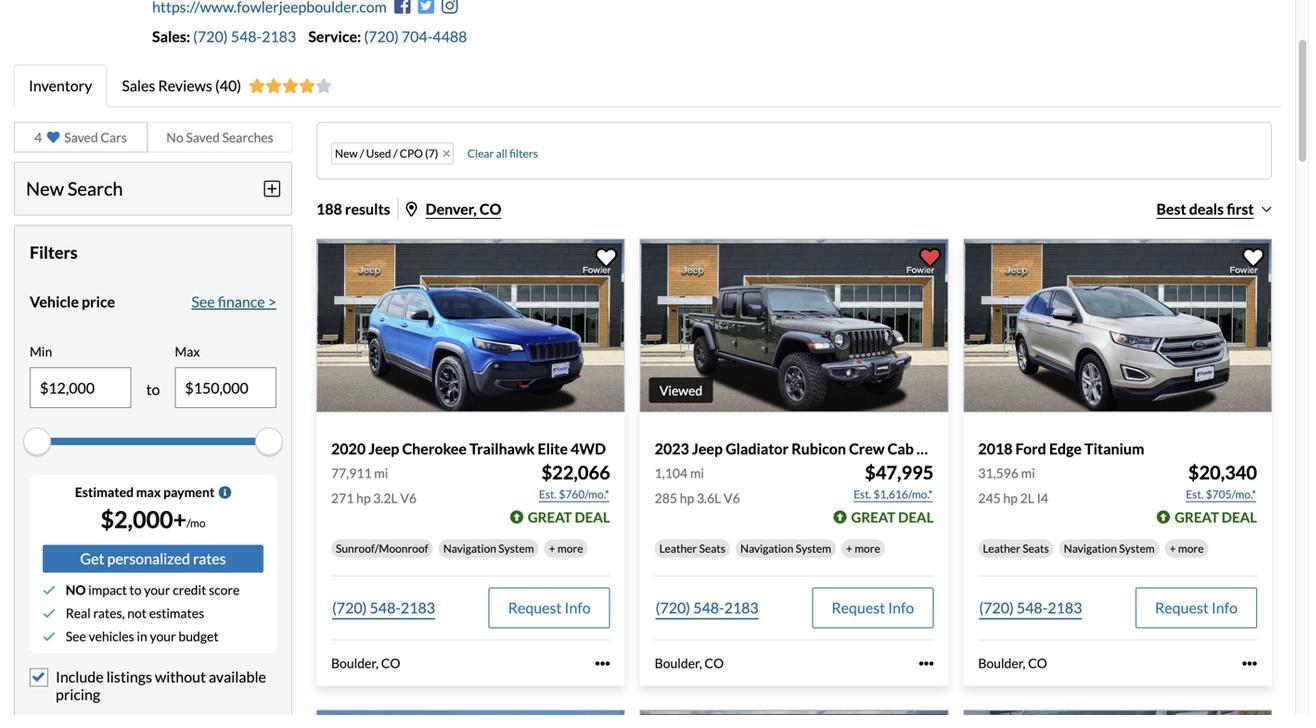 Task type: locate. For each thing, give the bounding box(es) containing it.
more down est. $705/mo.* button
[[1179, 542, 1204, 556]]

great for $47,995
[[852, 509, 896, 526]]

3 est. from the left
[[1186, 488, 1204, 501]]

$47,995 est. $1,616/mo.*
[[854, 462, 934, 501]]

to up real rates, not estimates
[[130, 582, 142, 598]]

see
[[192, 293, 215, 311], [66, 629, 86, 645]]

1 leather from the left
[[660, 542, 697, 556]]

0 horizontal spatial ellipsis h image
[[596, 657, 610, 671]]

2 horizontal spatial +
[[1170, 542, 1176, 556]]

0 horizontal spatial v6
[[400, 491, 417, 506]]

navigation
[[443, 542, 497, 556], [741, 542, 794, 556], [1064, 542, 1117, 556]]

0 horizontal spatial see
[[66, 629, 86, 645]]

co
[[480, 200, 502, 218], [381, 656, 400, 672], [705, 656, 724, 672], [1028, 656, 1048, 672]]

2020
[[331, 440, 366, 458]]

hp inside 31,596 mi 245 hp 2l i4
[[1004, 491, 1018, 506]]

ellipsis h image for $22,066
[[596, 657, 610, 671]]

Max text field
[[176, 368, 276, 407]]

0 horizontal spatial seats
[[699, 542, 726, 556]]

2 / from the left
[[393, 147, 398, 160]]

3 + from the left
[[1170, 542, 1176, 556]]

see for see vehicles in your budget
[[66, 629, 86, 645]]

0 horizontal spatial 4wd
[[571, 440, 606, 458]]

2 horizontal spatial request info button
[[1136, 588, 1258, 629]]

deal
[[575, 509, 610, 526], [899, 509, 934, 526], [1222, 509, 1258, 526]]

0 horizontal spatial boulder, co
[[331, 656, 400, 672]]

great down est. $760/mo.* button
[[528, 509, 572, 526]]

0 horizontal spatial navigation system
[[443, 542, 534, 556]]

deal for $20,340
[[1222, 509, 1258, 526]]

leather seats
[[660, 542, 726, 556], [983, 542, 1049, 556]]

1 horizontal spatial request info button
[[812, 588, 934, 629]]

not
[[127, 606, 147, 621]]

2 horizontal spatial great
[[1175, 509, 1219, 526]]

cab
[[888, 440, 914, 458]]

$47,995
[[865, 462, 934, 484]]

+ for $22,066
[[549, 542, 556, 556]]

0 vertical spatial new
[[335, 147, 358, 160]]

2 great from the left
[[852, 509, 896, 526]]

info
[[565, 599, 591, 617], [888, 599, 914, 617], [1212, 599, 1238, 617]]

0 horizontal spatial (720) 548-2183 button
[[331, 588, 436, 629]]

2 check image from the top
[[43, 607, 56, 620]]

1 horizontal spatial (720) 548-2183 button
[[655, 588, 760, 629]]

budget
[[179, 629, 219, 645]]

leather down 245
[[983, 542, 1021, 556]]

2 (720) 548-2183 from the left
[[656, 599, 759, 617]]

2 (720) 548-2183 button from the left
[[655, 588, 760, 629]]

navigation for $47,995
[[741, 542, 794, 556]]

include
[[56, 668, 104, 686]]

2 system from the left
[[796, 542, 832, 556]]

2 horizontal spatial great deal
[[1175, 509, 1258, 526]]

leather
[[660, 542, 697, 556], [983, 542, 1021, 556]]

3 (720) 548-2183 from the left
[[979, 599, 1083, 617]]

star image
[[249, 78, 265, 93], [265, 78, 282, 93], [299, 78, 316, 93]]

(720) 548-2183 button for $22,066
[[331, 588, 436, 629]]

hp for $47,995
[[680, 491, 694, 506]]

1 / from the left
[[360, 147, 364, 160]]

0 horizontal spatial new
[[26, 178, 64, 200]]

v6 right 3.6l
[[724, 491, 740, 506]]

seats for $47,995
[[699, 542, 726, 556]]

seats down i4
[[1023, 542, 1049, 556]]

request info button for $20,340
[[1136, 588, 1258, 629]]

request info
[[508, 599, 591, 617], [832, 599, 914, 617], [1155, 599, 1238, 617]]

1 horizontal spatial jeep
[[692, 440, 723, 458]]

1 horizontal spatial 4wd
[[917, 440, 952, 458]]

2 horizontal spatial navigation
[[1064, 542, 1117, 556]]

3 navigation from the left
[[1064, 542, 1117, 556]]

denver, co
[[426, 200, 502, 218]]

1 horizontal spatial great deal
[[852, 509, 934, 526]]

oxford white 2021 ford f-150 lariat supercrew 4wd pickup truck four-wheel drive automatic image
[[964, 710, 1272, 716]]

3 boulder, from the left
[[979, 656, 1026, 672]]

1 horizontal spatial saved
[[186, 129, 220, 145]]

jeep for $22,066
[[369, 440, 399, 458]]

0 horizontal spatial request info button
[[489, 588, 610, 629]]

est. $760/mo.* button
[[538, 486, 610, 504]]

1 horizontal spatial leather
[[983, 542, 1021, 556]]

1 horizontal spatial est.
[[854, 488, 872, 501]]

2 horizontal spatial request
[[1155, 599, 1209, 617]]

navigation system for $47,995
[[741, 542, 832, 556]]

2 navigation from the left
[[741, 542, 794, 556]]

/
[[360, 147, 364, 160], [393, 147, 398, 160]]

0 horizontal spatial leather
[[660, 542, 697, 556]]

check image left no
[[43, 584, 56, 597]]

1 horizontal spatial + more
[[846, 542, 881, 556]]

deal down $1,616/mo.*
[[899, 509, 934, 526]]

0 horizontal spatial request info
[[508, 599, 591, 617]]

2 horizontal spatial system
[[1120, 542, 1155, 556]]

2 horizontal spatial more
[[1179, 542, 1204, 556]]

request info for $20,340
[[1155, 599, 1238, 617]]

est. left $1,616/mo.*
[[854, 488, 872, 501]]

0 horizontal spatial hp
[[356, 491, 371, 506]]

$22,066 est. $760/mo.*
[[539, 462, 610, 501]]

mi
[[374, 466, 388, 481], [690, 466, 704, 481], [1021, 466, 1035, 481]]

est. down $22,066 at the bottom left of the page
[[539, 488, 557, 501]]

1 horizontal spatial boulder,
[[655, 656, 702, 672]]

1 request info from the left
[[508, 599, 591, 617]]

include listings without available pricing
[[56, 668, 266, 704]]

1 deal from the left
[[575, 509, 610, 526]]

est. for $22,066
[[539, 488, 557, 501]]

hp for $20,340
[[1004, 491, 1018, 506]]

new for new / used / cpo (7)
[[335, 147, 358, 160]]

4
[[34, 129, 42, 145]]

2 horizontal spatial est.
[[1186, 488, 1204, 501]]

star image
[[282, 78, 299, 93], [316, 78, 332, 93]]

v6 inside 1,104 mi 285 hp 3.6l v6
[[724, 491, 740, 506]]

2 saved from the left
[[186, 129, 220, 145]]

1 horizontal spatial system
[[796, 542, 832, 556]]

2 horizontal spatial (720) 548-2183 button
[[979, 588, 1083, 629]]

1 hp from the left
[[356, 491, 371, 506]]

i4
[[1037, 491, 1049, 506]]

3 info from the left
[[1212, 599, 1238, 617]]

3 great from the left
[[1175, 509, 1219, 526]]

check image
[[43, 584, 56, 597], [43, 607, 56, 620]]

0 horizontal spatial (720) 548-2183
[[332, 599, 435, 617]]

ford
[[1016, 440, 1047, 458]]

leather down 285
[[660, 542, 697, 556]]

more for $47,995
[[855, 542, 881, 556]]

2 deal from the left
[[899, 509, 934, 526]]

mi inside '77,911 mi 271 hp 3.2l v6'
[[374, 466, 388, 481]]

1 vertical spatial see
[[66, 629, 86, 645]]

2020 jeep cherokee trailhawk elite 4wd
[[331, 440, 606, 458]]

2 boulder, co from the left
[[655, 656, 724, 672]]

2 + from the left
[[846, 542, 853, 556]]

2 mi from the left
[[690, 466, 704, 481]]

2 v6 from the left
[[724, 491, 740, 506]]

0 horizontal spatial boulder,
[[331, 656, 379, 672]]

(720) 548-2183 link
[[193, 27, 308, 45]]

1 more from the left
[[558, 542, 583, 556]]

1 horizontal spatial mi
[[690, 466, 704, 481]]

1 horizontal spatial see
[[192, 293, 215, 311]]

0 horizontal spatial info
[[565, 599, 591, 617]]

filters
[[510, 147, 538, 160]]

your right 'in'
[[150, 629, 176, 645]]

3 hp from the left
[[1004, 491, 1018, 506]]

0 horizontal spatial navigation
[[443, 542, 497, 556]]

see down "real"
[[66, 629, 86, 645]]

31,596
[[979, 466, 1019, 481]]

hp left 2l
[[1004, 491, 1018, 506]]

1 4wd from the left
[[571, 440, 606, 458]]

new inside dropdown button
[[26, 178, 64, 200]]

hp right 271
[[356, 491, 371, 506]]

3 deal from the left
[[1222, 509, 1258, 526]]

+ more down est. $760/mo.* button
[[549, 542, 583, 556]]

1 horizontal spatial info
[[888, 599, 914, 617]]

Min text field
[[31, 368, 130, 407]]

(720) 548-2183 button for $47,995
[[655, 588, 760, 629]]

deal down the $760/mo.*
[[575, 509, 610, 526]]

1 horizontal spatial more
[[855, 542, 881, 556]]

0 horizontal spatial leather seats
[[660, 542, 726, 556]]

white gold metallic 2018 ford edge titanium suv / crossover front-wheel drive 6-speed automatic image
[[964, 239, 1272, 413]]

3 mi from the left
[[1021, 466, 1035, 481]]

new left search
[[26, 178, 64, 200]]

2 great deal from the left
[[852, 509, 934, 526]]

more for $22,066
[[558, 542, 583, 556]]

request for $22,066
[[508, 599, 562, 617]]

1 horizontal spatial hp
[[680, 491, 694, 506]]

mi inside 31,596 mi 245 hp 2l i4
[[1021, 466, 1035, 481]]

check image up check image
[[43, 607, 56, 620]]

3 request from the left
[[1155, 599, 1209, 617]]

instagram - fowler jeep of boulder image
[[442, 0, 458, 15]]

est. inside the $22,066 est. $760/mo.*
[[539, 488, 557, 501]]

fowler jeep of boulder logo image
[[14, 0, 138, 31]]

new / used / cpo (7)
[[335, 147, 438, 160]]

1 (720) 548-2183 from the left
[[332, 599, 435, 617]]

v6 right 3.2l
[[400, 491, 417, 506]]

1 horizontal spatial boulder, co
[[655, 656, 724, 672]]

/ left used
[[360, 147, 364, 160]]

(720) for $47,995
[[656, 599, 691, 617]]

1 horizontal spatial seats
[[1023, 542, 1049, 556]]

leather seats down 3.6l
[[660, 542, 726, 556]]

/ left cpo
[[393, 147, 398, 160]]

get personalized rates button
[[43, 545, 264, 573]]

to right min text field
[[146, 381, 160, 399]]

hp inside 1,104 mi 285 hp 3.6l v6
[[680, 491, 694, 506]]

great for $20,340
[[1175, 509, 1219, 526]]

trailhawk
[[470, 440, 535, 458]]

star image down service:
[[316, 78, 332, 93]]

hp right 285
[[680, 491, 694, 506]]

1 system from the left
[[499, 542, 534, 556]]

request for $47,995
[[832, 599, 886, 617]]

0 horizontal spatial +
[[549, 542, 556, 556]]

great down est. $1,616/mo.* "button" in the bottom of the page
[[852, 509, 896, 526]]

0 horizontal spatial more
[[558, 542, 583, 556]]

more
[[558, 542, 583, 556], [855, 542, 881, 556], [1179, 542, 1204, 556]]

1 vertical spatial new
[[26, 178, 64, 200]]

vehicle
[[30, 293, 79, 311]]

boulder, co
[[331, 656, 400, 672], [655, 656, 724, 672], [979, 656, 1048, 672]]

ellipsis h image for $20,340
[[1243, 657, 1258, 671]]

new
[[335, 147, 358, 160], [26, 178, 64, 200]]

0 vertical spatial see
[[192, 293, 215, 311]]

boulder, co for $22,066
[[331, 656, 400, 672]]

1 horizontal spatial star image
[[316, 78, 332, 93]]

3 great deal from the left
[[1175, 509, 1258, 526]]

twitter - fowler jeep of boulder image
[[418, 0, 434, 15]]

0 vertical spatial your
[[144, 582, 170, 598]]

navigation for $22,066
[[443, 542, 497, 556]]

2 4wd from the left
[[917, 440, 952, 458]]

2 request from the left
[[832, 599, 886, 617]]

2 est. from the left
[[854, 488, 872, 501]]

1 horizontal spatial navigation
[[741, 542, 794, 556]]

1 jeep from the left
[[369, 440, 399, 458]]

0 horizontal spatial deal
[[575, 509, 610, 526]]

2 request info button from the left
[[812, 588, 934, 629]]

boulder, for $47,995
[[655, 656, 702, 672]]

great down est. $705/mo.* button
[[1175, 509, 1219, 526]]

(720) 548-2183 button for $20,340
[[979, 588, 1083, 629]]

1 horizontal spatial leather seats
[[983, 542, 1049, 556]]

1 info from the left
[[565, 599, 591, 617]]

request info button for $47,995
[[812, 588, 934, 629]]

great deal
[[528, 509, 610, 526], [852, 509, 934, 526], [1175, 509, 1258, 526]]

548-
[[231, 27, 262, 45], [370, 599, 401, 617], [693, 599, 724, 617], [1017, 599, 1048, 617]]

great deal for $22,066
[[528, 509, 610, 526]]

1 horizontal spatial deal
[[899, 509, 934, 526]]

1 mi from the left
[[374, 466, 388, 481]]

(720) for $22,066
[[332, 599, 367, 617]]

2183 for $22,066
[[401, 599, 435, 617]]

1 navigation system from the left
[[443, 542, 534, 556]]

0 horizontal spatial request
[[508, 599, 562, 617]]

great deal down est. $705/mo.* button
[[1175, 509, 1258, 526]]

1 request info button from the left
[[489, 588, 610, 629]]

ellipsis h image for $47,995
[[919, 657, 934, 671]]

2 ellipsis h image from the left
[[919, 657, 934, 671]]

to
[[146, 381, 160, 399], [130, 582, 142, 598]]

1 horizontal spatial new
[[335, 147, 358, 160]]

0 horizontal spatial star image
[[282, 78, 299, 93]]

min
[[30, 344, 52, 360]]

1 great deal from the left
[[528, 509, 610, 526]]

2 horizontal spatial request info
[[1155, 599, 1238, 617]]

1 navigation from the left
[[443, 542, 497, 556]]

2018 ford edge titanium
[[979, 440, 1145, 458]]

1 vertical spatial your
[[150, 629, 176, 645]]

1 seats from the left
[[699, 542, 726, 556]]

1 star image from the left
[[282, 78, 299, 93]]

request info for $22,066
[[508, 599, 591, 617]]

1 + from the left
[[549, 542, 556, 556]]

great deal down est. $1,616/mo.* "button" in the bottom of the page
[[852, 509, 934, 526]]

+ more down est. $705/mo.* button
[[1170, 542, 1204, 556]]

2 horizontal spatial boulder,
[[979, 656, 1026, 672]]

your for budget
[[150, 629, 176, 645]]

1 star image from the left
[[249, 78, 265, 93]]

77,911 mi 271 hp 3.2l v6
[[331, 466, 417, 506]]

1 horizontal spatial ellipsis h image
[[919, 657, 934, 671]]

+ more for $20,340
[[1170, 542, 1204, 556]]

2 hp from the left
[[680, 491, 694, 506]]

0 horizontal spatial system
[[499, 542, 534, 556]]

(720) 704-4488 link
[[364, 27, 467, 45]]

1 horizontal spatial request
[[832, 599, 886, 617]]

new inside "button"
[[335, 147, 358, 160]]

sunroof/moonroof
[[336, 542, 428, 556]]

jeep right the 2023
[[692, 440, 723, 458]]

$22,066
[[542, 462, 610, 484]]

great deal down est. $760/mo.* button
[[528, 509, 610, 526]]

est. down $20,340
[[1186, 488, 1204, 501]]

boulder,
[[331, 656, 379, 672], [655, 656, 702, 672], [979, 656, 1026, 672]]

2 horizontal spatial deal
[[1222, 509, 1258, 526]]

v6 inside '77,911 mi 271 hp 3.2l v6'
[[400, 491, 417, 506]]

1 (720) 548-2183 button from the left
[[331, 588, 436, 629]]

est. $705/mo.* button
[[1185, 486, 1258, 504]]

0 horizontal spatial /
[[360, 147, 364, 160]]

1 vertical spatial to
[[130, 582, 142, 598]]

0 horizontal spatial + more
[[549, 542, 583, 556]]

deal for $47,995
[[899, 509, 934, 526]]

1 horizontal spatial request info
[[832, 599, 914, 617]]

3 + more from the left
[[1170, 542, 1204, 556]]

max
[[136, 484, 161, 500]]

1 vertical spatial check image
[[43, 607, 56, 620]]

est. inside $20,340 est. $705/mo.*
[[1186, 488, 1204, 501]]

2 horizontal spatial (720) 548-2183
[[979, 599, 1083, 617]]

1 horizontal spatial (720) 548-2183
[[656, 599, 759, 617]]

seats down 3.6l
[[699, 542, 726, 556]]

request info button
[[489, 588, 610, 629], [812, 588, 934, 629], [1136, 588, 1258, 629]]

edge
[[1050, 440, 1082, 458]]

mi for $47,995
[[690, 466, 704, 481]]

inventory tab
[[14, 64, 107, 107]]

2 request info from the left
[[832, 599, 914, 617]]

info for $22,066
[[565, 599, 591, 617]]

2183
[[262, 27, 296, 45], [401, 599, 435, 617], [724, 599, 759, 617], [1048, 599, 1083, 617]]

2 horizontal spatial info
[[1212, 599, 1238, 617]]

1 great from the left
[[528, 509, 572, 526]]

3 request info from the left
[[1155, 599, 1238, 617]]

saved right heart icon
[[64, 129, 98, 145]]

est. inside the $47,995 est. $1,616/mo.*
[[854, 488, 872, 501]]

2 leather from the left
[[983, 542, 1021, 556]]

3.2l
[[373, 491, 398, 506]]

elite
[[538, 440, 568, 458]]

2 horizontal spatial navigation system
[[1064, 542, 1155, 556]]

mi down ford
[[1021, 466, 1035, 481]]

3 ellipsis h image from the left
[[1243, 657, 1258, 671]]

0 horizontal spatial est.
[[539, 488, 557, 501]]

jeep right 2020
[[369, 440, 399, 458]]

1 v6 from the left
[[400, 491, 417, 506]]

saved
[[64, 129, 98, 145], [186, 129, 220, 145]]

2018
[[979, 440, 1013, 458]]

2 boulder, from the left
[[655, 656, 702, 672]]

548- for $20,340
[[1017, 599, 1048, 617]]

see left finance
[[192, 293, 215, 311]]

new left used
[[335, 147, 358, 160]]

0 vertical spatial check image
[[43, 584, 56, 597]]

2 horizontal spatial hp
[[1004, 491, 1018, 506]]

no saved searches
[[166, 129, 274, 145]]

1 request from the left
[[508, 599, 562, 617]]

0 horizontal spatial jeep
[[369, 440, 399, 458]]

4wd up $22,066 at the bottom left of the page
[[571, 440, 606, 458]]

1 + more from the left
[[549, 542, 583, 556]]

+ more down est. $1,616/mo.* "button" in the bottom of the page
[[846, 542, 881, 556]]

1 est. from the left
[[539, 488, 557, 501]]

2 horizontal spatial mi
[[1021, 466, 1035, 481]]

est. for $47,995
[[854, 488, 872, 501]]

3 navigation system from the left
[[1064, 542, 1155, 556]]

3 system from the left
[[1120, 542, 1155, 556]]

deal down $705/mo.*
[[1222, 509, 1258, 526]]

1 horizontal spatial navigation system
[[741, 542, 832, 556]]

jeep for $47,995
[[692, 440, 723, 458]]

saved right no
[[186, 129, 220, 145]]

2 horizontal spatial ellipsis h image
[[1243, 657, 1258, 671]]

hp inside '77,911 mi 271 hp 3.2l v6'
[[356, 491, 371, 506]]

hp for $22,066
[[356, 491, 371, 506]]

est.
[[539, 488, 557, 501], [854, 488, 872, 501], [1186, 488, 1204, 501]]

mi up 3.2l
[[374, 466, 388, 481]]

0 horizontal spatial great deal
[[528, 509, 610, 526]]

leather seats down 2l
[[983, 542, 1049, 556]]

3 request info button from the left
[[1136, 588, 1258, 629]]

4wd
[[571, 440, 606, 458], [917, 440, 952, 458]]

1 boulder, from the left
[[331, 656, 379, 672]]

leather seats for $20,340
[[983, 542, 1049, 556]]

0 horizontal spatial saved
[[64, 129, 98, 145]]

3 more from the left
[[1179, 542, 1204, 556]]

info for $20,340
[[1212, 599, 1238, 617]]

1 horizontal spatial /
[[393, 147, 398, 160]]

plus square image
[[264, 179, 280, 198]]

1 ellipsis h image from the left
[[596, 657, 610, 671]]

gladiator
[[726, 440, 789, 458]]

245
[[979, 491, 1001, 506]]

more down est. $1,616/mo.* "button" in the bottom of the page
[[855, 542, 881, 556]]

seats for $20,340
[[1023, 542, 1049, 556]]

2 leather seats from the left
[[983, 542, 1049, 556]]

2 + more from the left
[[846, 542, 881, 556]]

2 horizontal spatial boulder, co
[[979, 656, 1048, 672]]

1 horizontal spatial v6
[[724, 491, 740, 506]]

0 horizontal spatial mi
[[374, 466, 388, 481]]

+
[[549, 542, 556, 556], [846, 542, 853, 556], [1170, 542, 1176, 556]]

tab list
[[14, 64, 1282, 107]]

(720) 548-2183 for $22,066
[[332, 599, 435, 617]]

2 navigation system from the left
[[741, 542, 832, 556]]

request info button for $22,066
[[489, 588, 610, 629]]

4488
[[433, 27, 467, 45]]

(720)
[[193, 27, 228, 45], [364, 27, 399, 45], [332, 599, 367, 617], [656, 599, 691, 617], [979, 599, 1014, 617]]

1 horizontal spatial to
[[146, 381, 160, 399]]

1 leather seats from the left
[[660, 542, 726, 556]]

see vehicles in your budget
[[66, 629, 219, 645]]

navigation for $20,340
[[1064, 542, 1117, 556]]

mi inside 1,104 mi 285 hp 3.6l v6
[[690, 466, 704, 481]]

more down est. $760/mo.* button
[[558, 542, 583, 556]]

3 boulder, co from the left
[[979, 656, 1048, 672]]

star image right (40)
[[282, 78, 299, 93]]

2 horizontal spatial + more
[[1170, 542, 1204, 556]]

request
[[508, 599, 562, 617], [832, 599, 886, 617], [1155, 599, 1209, 617]]

704-
[[402, 27, 433, 45]]

4wd right cab
[[917, 440, 952, 458]]

1 horizontal spatial +
[[846, 542, 853, 556]]

(720) 548-2183 button
[[331, 588, 436, 629], [655, 588, 760, 629], [979, 588, 1083, 629]]

2 jeep from the left
[[692, 440, 723, 458]]

3 (720) 548-2183 button from the left
[[979, 588, 1083, 629]]

your up estimates
[[144, 582, 170, 598]]

1 boulder, co from the left
[[331, 656, 400, 672]]

co for $47,995
[[705, 656, 724, 672]]

2 seats from the left
[[1023, 542, 1049, 556]]

1 horizontal spatial great
[[852, 509, 896, 526]]

mi right 1,104
[[690, 466, 704, 481]]

3 star image from the left
[[299, 78, 316, 93]]

2 info from the left
[[888, 599, 914, 617]]

searches
[[222, 129, 274, 145]]

2 more from the left
[[855, 542, 881, 556]]

results
[[345, 200, 390, 218]]

0 horizontal spatial great
[[528, 509, 572, 526]]

ellipsis h image
[[596, 657, 610, 671], [919, 657, 934, 671], [1243, 657, 1258, 671]]



Task type: describe. For each thing, give the bounding box(es) containing it.
co for $20,340
[[1028, 656, 1048, 672]]

crystal black pearl 2020 honda cr-v hybrid touring awd suv / crossover all-wheel drive continuously variable transmission image
[[316, 710, 625, 716]]

(720) for $20,340
[[979, 599, 1014, 617]]

$760/mo.*
[[559, 488, 609, 501]]

sarge green clearcoat 2023 jeep gladiator rubicon crew cab 4wd pickup truck four-wheel drive 8-speed automatic image
[[640, 239, 949, 413]]

0 vertical spatial to
[[146, 381, 160, 399]]

heart image
[[47, 131, 60, 144]]

0 horizontal spatial to
[[130, 582, 142, 598]]

your for credit
[[144, 582, 170, 598]]

in
[[137, 629, 147, 645]]

map marker alt image
[[406, 202, 417, 217]]

(720) 548-2183 for $47,995
[[656, 599, 759, 617]]

2 star image from the left
[[265, 78, 282, 93]]

request info for $47,995
[[832, 599, 914, 617]]

request for $20,340
[[1155, 599, 1209, 617]]

new / used / cpo (7) button
[[331, 142, 454, 165]]

vehicles
[[89, 629, 134, 645]]

(7)
[[425, 147, 438, 160]]

finance
[[218, 293, 265, 311]]

credit
[[173, 582, 206, 598]]

estimates
[[149, 606, 204, 621]]

sales:
[[152, 27, 190, 45]]

pricing
[[56, 686, 100, 704]]

est. $1,616/mo.* button
[[853, 486, 934, 504]]

onyx black 2020 gmc canyon sle crew cab 4wd pickup truck four-wheel drive 8-speed automatic image
[[640, 710, 949, 716]]

sales
[[122, 76, 155, 95]]

2183 for $47,995
[[724, 599, 759, 617]]

navigation system for $20,340
[[1064, 542, 1155, 556]]

2l
[[1021, 491, 1035, 506]]

system for $47,995
[[796, 542, 832, 556]]

1,104
[[655, 466, 688, 481]]

new search button
[[26, 163, 280, 215]]

2 star image from the left
[[316, 78, 332, 93]]

sales reviews (40)
[[122, 76, 241, 95]]

boulder, co for $47,995
[[655, 656, 724, 672]]

system for $20,340
[[1120, 542, 1155, 556]]

+ more for $47,995
[[846, 542, 881, 556]]

leather for $47,995
[[660, 542, 697, 556]]

clear all filters button
[[468, 147, 538, 160]]

$705/mo.*
[[1206, 488, 1257, 501]]

$20,340 est. $705/mo.*
[[1186, 462, 1258, 501]]

>
[[268, 293, 277, 311]]

payment
[[163, 484, 215, 500]]

clear
[[468, 147, 494, 160]]

3.6l
[[697, 491, 721, 506]]

548- for $47,995
[[693, 599, 724, 617]]

great deal for $47,995
[[852, 509, 934, 526]]

titanium
[[1085, 440, 1145, 458]]

2183 for $20,340
[[1048, 599, 1083, 617]]

boulder, co for $20,340
[[979, 656, 1048, 672]]

188
[[316, 200, 342, 218]]

great deal for $20,340
[[1175, 509, 1258, 526]]

tab list containing inventory
[[14, 64, 1282, 107]]

inventory
[[29, 76, 92, 95]]

personalized
[[107, 550, 190, 568]]

great for $22,066
[[528, 509, 572, 526]]

filters
[[30, 242, 78, 263]]

1 check image from the top
[[43, 584, 56, 597]]

navigation system for $22,066
[[443, 542, 534, 556]]

info for $47,995
[[888, 599, 914, 617]]

$2,000+
[[101, 506, 187, 534]]

reviews
[[158, 76, 212, 95]]

no impact to your credit score
[[66, 582, 240, 598]]

real
[[66, 606, 91, 621]]

all
[[496, 147, 508, 160]]

548- for $22,066
[[370, 599, 401, 617]]

listings
[[106, 668, 152, 686]]

cherokee
[[402, 440, 467, 458]]

1 saved from the left
[[64, 129, 98, 145]]

get
[[80, 550, 104, 568]]

denver,
[[426, 200, 477, 218]]

see finance >
[[192, 293, 277, 311]]

hydro blue pearlcoat 2020 jeep cherokee trailhawk elite 4wd suv / crossover four-wheel drive 9-speed automatic image
[[316, 239, 625, 413]]

crew
[[849, 440, 885, 458]]

+ for $20,340
[[1170, 542, 1176, 556]]

available
[[209, 668, 266, 686]]

service:
[[308, 27, 361, 45]]

no
[[66, 582, 86, 598]]

max
[[175, 344, 200, 360]]

$2,000+ /mo
[[101, 506, 206, 534]]

info circle image
[[218, 486, 231, 499]]

2023 jeep gladiator rubicon crew cab 4wd
[[655, 440, 952, 458]]

+ more for $22,066
[[549, 542, 583, 556]]

leather seats for $47,995
[[660, 542, 726, 556]]

viewed
[[660, 383, 703, 398]]

check image
[[43, 630, 56, 643]]

v6 for $22,066
[[400, 491, 417, 506]]

times image
[[443, 148, 450, 159]]

2023
[[655, 440, 689, 458]]

new search
[[26, 178, 123, 200]]

co for $22,066
[[381, 656, 400, 672]]

deal for $22,066
[[575, 509, 610, 526]]

(40)
[[215, 76, 241, 95]]

sales: (720) 548-2183
[[152, 27, 296, 45]]

boulder, for $20,340
[[979, 656, 1026, 672]]

$1,616/mo.*
[[874, 488, 933, 501]]

see for see finance >
[[192, 293, 215, 311]]

service: (720) 704-4488
[[308, 27, 467, 45]]

boulder, for $22,066
[[331, 656, 379, 672]]

285
[[655, 491, 678, 506]]

denver, co button
[[406, 200, 502, 218]]

est. for $20,340
[[1186, 488, 1204, 501]]

(720) 548-2183 for $20,340
[[979, 599, 1083, 617]]

leather for $20,340
[[983, 542, 1021, 556]]

estimated
[[75, 484, 134, 500]]

clear all filters
[[468, 147, 538, 160]]

vehicle price
[[30, 293, 115, 311]]

v6 for $47,995
[[724, 491, 740, 506]]

rates,
[[93, 606, 125, 621]]

rates
[[193, 550, 226, 568]]

system for $22,066
[[499, 542, 534, 556]]

no
[[166, 129, 183, 145]]

new for new search
[[26, 178, 64, 200]]

1,104 mi 285 hp 3.6l v6
[[655, 466, 740, 506]]

/mo
[[187, 516, 206, 530]]

saved cars
[[64, 129, 127, 145]]

188 results
[[316, 200, 390, 218]]

cars
[[101, 129, 127, 145]]

$20,340
[[1189, 462, 1258, 484]]

271
[[331, 491, 354, 506]]

without
[[155, 668, 206, 686]]

mi for $20,340
[[1021, 466, 1035, 481]]

facebook - fowler jeep of boulder image
[[394, 0, 411, 15]]

+ for $47,995
[[846, 542, 853, 556]]

more for $20,340
[[1179, 542, 1204, 556]]

search
[[68, 178, 123, 200]]

get personalized rates
[[80, 550, 226, 568]]

rubicon
[[792, 440, 846, 458]]

cpo
[[400, 147, 423, 160]]

mi for $22,066
[[374, 466, 388, 481]]



Task type: vqa. For each thing, say whether or not it's contained in the screenshot.
Sell to the left
no



